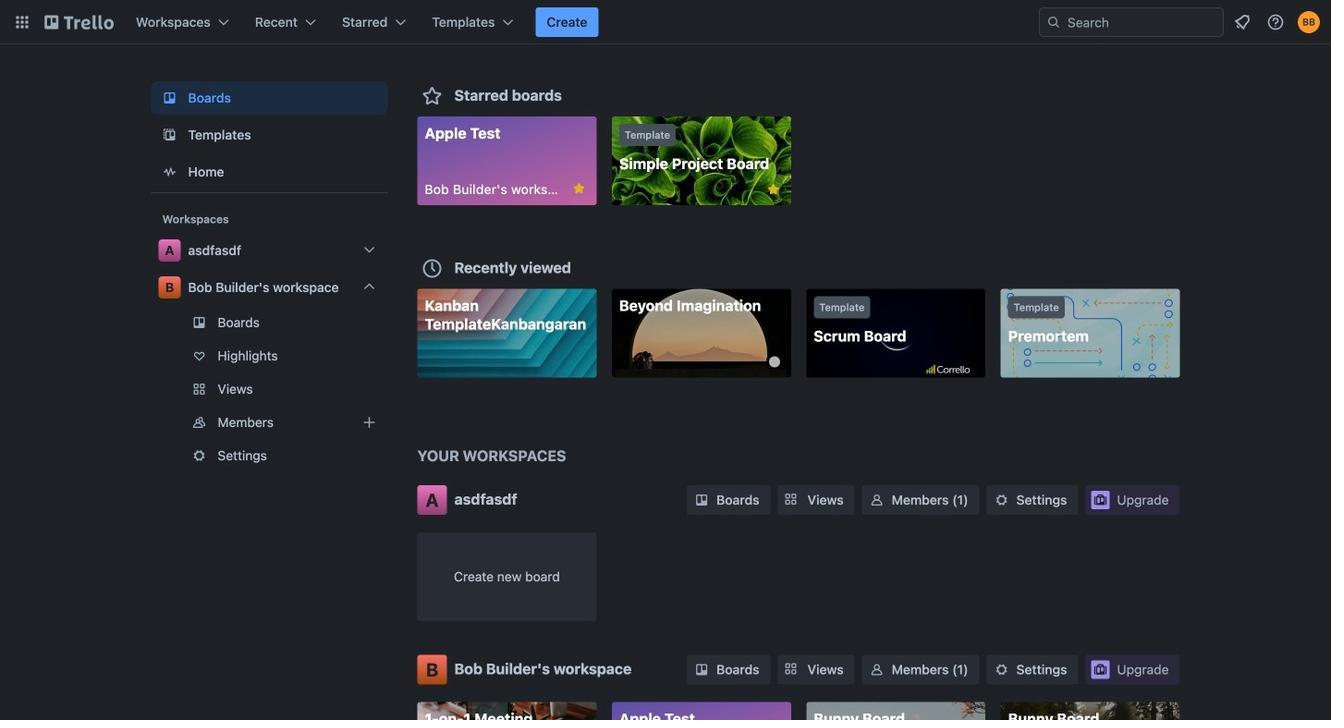 Task type: vqa. For each thing, say whether or not it's contained in the screenshot.
'board' icon
yes



Task type: locate. For each thing, give the bounding box(es) containing it.
2 sm image from the left
[[993, 661, 1011, 679]]

click to unstar this board. it will be removed from your starred list. image
[[766, 181, 782, 198]]

there is new activity on this board. image
[[769, 357, 780, 368]]

template board image
[[159, 124, 181, 146]]

Search field
[[1062, 9, 1224, 35]]

sm image
[[868, 661, 887, 679], [993, 661, 1011, 679]]

search image
[[1047, 15, 1062, 30]]

click to unstar this board. it will be removed from your starred list. image
[[571, 180, 588, 197]]

1 horizontal spatial sm image
[[993, 661, 1011, 679]]

sm image
[[693, 491, 711, 510], [868, 491, 887, 510], [993, 491, 1011, 510], [693, 661, 711, 679]]

0 horizontal spatial sm image
[[868, 661, 887, 679]]

bob builder (bobbuilder40) image
[[1299, 11, 1321, 33]]



Task type: describe. For each thing, give the bounding box(es) containing it.
1 sm image from the left
[[868, 661, 887, 679]]

primary element
[[0, 0, 1332, 44]]

home image
[[159, 161, 181, 183]]

board image
[[159, 87, 181, 109]]

open information menu image
[[1267, 13, 1286, 31]]

0 notifications image
[[1232, 11, 1254, 33]]

back to home image
[[44, 7, 114, 37]]

add image
[[358, 412, 381, 434]]



